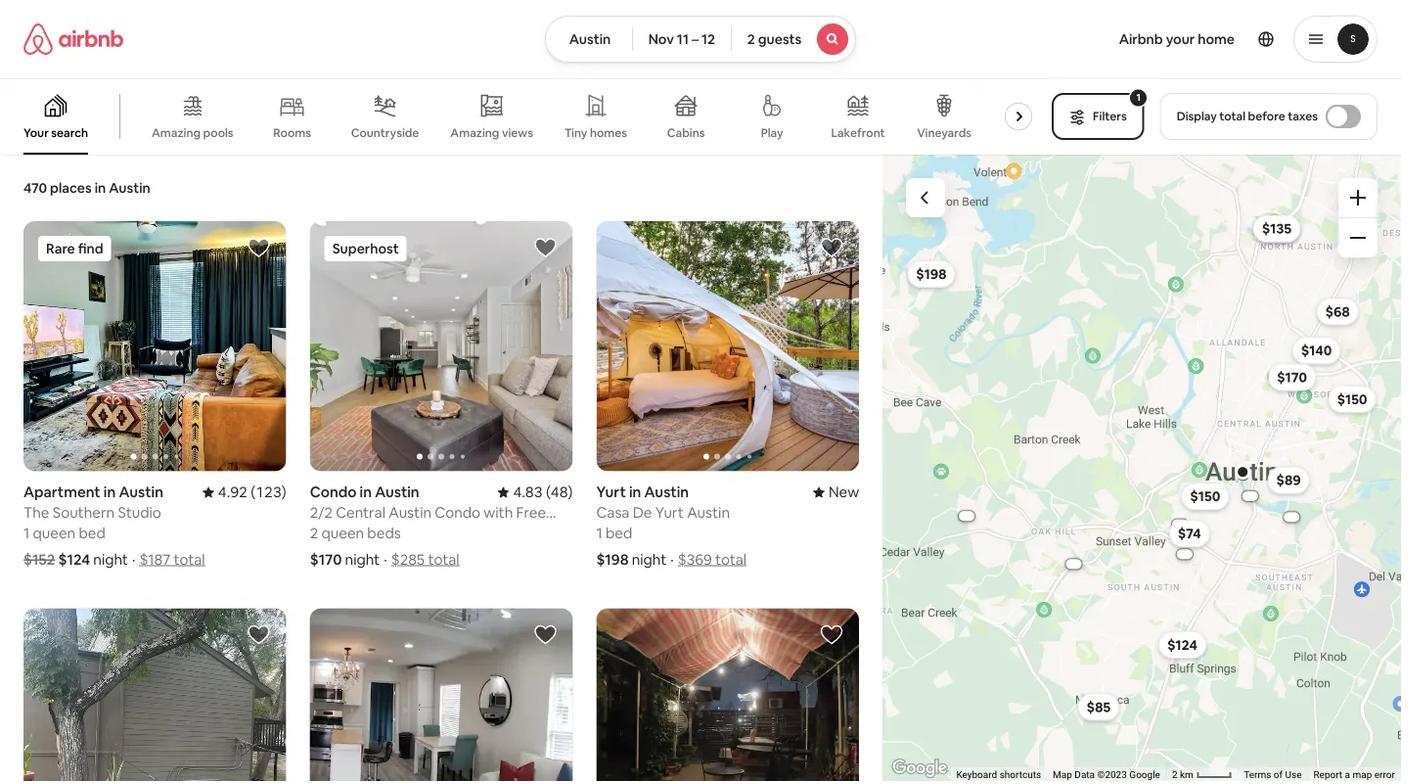 Task type: describe. For each thing, give the bounding box(es) containing it.
total inside yurt in austin casa de yurt austin 1 bed $198 night · $369 total
[[715, 550, 747, 569]]

your
[[1166, 30, 1195, 48]]

$135 button
[[1254, 215, 1301, 242]]

2 guests button
[[731, 16, 857, 63]]

add to wishlist: guest suite in austin image
[[820, 623, 844, 646]]

apartment in austin the southern studio 1 queen bed $152 $124 night · $187 total
[[23, 482, 205, 569]]

condo in austin
[[310, 482, 420, 501]]

12
[[702, 30, 715, 48]]

queen inside 2 queen beds $170 night · $285 total
[[321, 523, 364, 543]]

a
[[1346, 769, 1351, 781]]

in right places
[[95, 179, 106, 197]]

$285
[[391, 550, 425, 569]]

new
[[829, 482, 860, 501]]

group containing amazing views
[[0, 78, 1088, 155]]

guests
[[758, 30, 802, 48]]

southern
[[53, 503, 115, 522]]

total inside button
[[1220, 109, 1246, 124]]

casa
[[597, 503, 630, 522]]

beds
[[367, 523, 401, 543]]

$150 for bottommost $150 button
[[1191, 488, 1221, 505]]

chef's
[[1003, 125, 1039, 140]]

add to wishlist: home in austin image
[[534, 623, 557, 646]]

$170 inside 2 queen beds $170 night · $285 total
[[310, 550, 342, 569]]

$285 total button
[[391, 550, 460, 569]]

$135
[[1263, 220, 1292, 238]]

lakefront
[[832, 125, 885, 140]]

google image
[[888, 756, 953, 781]]

2 guests
[[748, 30, 802, 48]]

$124 inside apartment in austin the southern studio 1 queen bed $152 $124 night · $187 total
[[58, 550, 90, 569]]

places
[[50, 179, 92, 197]]

©2023
[[1098, 769, 1128, 781]]

$369
[[678, 550, 712, 569]]

error
[[1375, 769, 1396, 781]]

$74
[[1178, 525, 1202, 542]]

$85 button
[[1078, 693, 1120, 721]]

austin button
[[545, 16, 633, 63]]

condo
[[310, 482, 357, 501]]

display
[[1177, 109, 1217, 124]]

$198 inside button
[[917, 265, 947, 283]]

total inside apartment in austin the southern studio 1 queen bed $152 $124 night · $187 total
[[174, 550, 205, 569]]

$170 inside button
[[1278, 368, 1308, 386]]

austin up de on the bottom of page
[[645, 482, 689, 501]]

1 horizontal spatial yurt
[[656, 503, 684, 522]]

google
[[1130, 769, 1161, 781]]

terms of use link
[[1244, 769, 1302, 781]]

new place to stay image
[[813, 482, 860, 501]]

map data ©2023 google
[[1053, 769, 1161, 781]]

keyboard shortcuts
[[957, 769, 1042, 781]]

$68 button
[[1317, 298, 1359, 325]]

$198 button
[[908, 260, 956, 288]]

$124 inside $124 button
[[1168, 636, 1198, 654]]

$369 total button
[[678, 550, 747, 569]]

1 add to wishlist: apartment in austin image from the top
[[247, 236, 271, 259]]

nov
[[649, 30, 674, 48]]

zoom out image
[[1351, 230, 1366, 246]]

the
[[23, 503, 49, 522]]

yurt in austin casa de yurt austin 1 bed $198 night · $369 total
[[597, 482, 747, 569]]

–
[[692, 30, 699, 48]]

$198 inside yurt in austin casa de yurt austin 1 bed $198 night · $369 total
[[597, 550, 629, 569]]

google map
showing 20 stays. region
[[883, 155, 1402, 781]]

bed for 1 queen bed
[[79, 523, 106, 543]]

in for apartment
[[104, 482, 116, 501]]

4.92 out of 5 average rating,  123 reviews image
[[202, 482, 287, 501]]

map
[[1353, 769, 1373, 781]]

map
[[1053, 769, 1073, 781]]

$89 button
[[1268, 467, 1310, 494]]

play
[[761, 125, 784, 140]]

tiny
[[565, 125, 588, 140]]

filters
[[1093, 109, 1127, 124]]

$140
[[1302, 342, 1333, 359]]

keyboard shortcuts button
[[957, 768, 1042, 781]]

queen inside apartment in austin the southern studio 1 queen bed $152 $124 night · $187 total
[[33, 523, 75, 543]]

$124 button
[[1159, 631, 1207, 659]]

$140 button
[[1293, 337, 1341, 364]]

· inside 2 queen beds $170 night · $285 total
[[384, 550, 387, 569]]

amazing for amazing pools
[[152, 125, 201, 140]]

austin inside button
[[569, 30, 611, 48]]

11
[[677, 30, 689, 48]]

apartment
[[23, 482, 101, 501]]

2 km
[[1173, 769, 1197, 781]]

470 places in austin
[[23, 179, 150, 197]]



Task type: vqa. For each thing, say whether or not it's contained in the screenshot.
CABIN on the right top
no



Task type: locate. For each thing, give the bounding box(es) containing it.
$187
[[139, 550, 170, 569]]

1 vertical spatial add to wishlist: apartment in austin image
[[247, 623, 271, 646]]

0 vertical spatial add to wishlist: apartment in austin image
[[247, 236, 271, 259]]

before
[[1249, 109, 1286, 124]]

0 vertical spatial yurt
[[597, 482, 626, 501]]

2
[[748, 30, 755, 48], [310, 523, 318, 543], [1173, 769, 1178, 781]]

1 horizontal spatial bed
[[606, 523, 633, 543]]

1 horizontal spatial queen
[[321, 523, 364, 543]]

2 vertical spatial $150
[[1191, 488, 1221, 505]]

austin up beds
[[375, 482, 420, 501]]

3 night from the left
[[632, 550, 667, 569]]

1 queen from the left
[[33, 523, 75, 543]]

austin left nov
[[569, 30, 611, 48]]

add to wishlist: yurt in austin image
[[820, 236, 844, 259]]

1 down "airbnb"
[[1137, 91, 1141, 104]]

1 vertical spatial yurt
[[656, 503, 684, 522]]

keyboard
[[957, 769, 998, 781]]

night inside 2 queen beds $170 night · $285 total
[[345, 550, 380, 569]]

studio
[[118, 503, 161, 522]]

in for condo
[[360, 482, 372, 501]]

0 horizontal spatial 2
[[310, 523, 318, 543]]

$187 total button
[[139, 550, 205, 569]]

total right $285
[[428, 550, 460, 569]]

night left $369
[[632, 550, 667, 569]]

your search
[[23, 125, 88, 140]]

austin up $369 total button
[[687, 503, 730, 522]]

2 km button
[[1167, 767, 1239, 781]]

· inside apartment in austin the southern studio 1 queen bed $152 $124 night · $187 total
[[132, 550, 136, 569]]

display total before taxes button
[[1161, 93, 1378, 140]]

· left the $187
[[132, 550, 136, 569]]

2 for 2 queen beds $170 night · $285 total
[[310, 523, 318, 543]]

nov 11 – 12
[[649, 30, 715, 48]]

1 night from the left
[[93, 550, 128, 569]]

nov 11 – 12 button
[[632, 16, 732, 63]]

4.83
[[513, 482, 543, 501]]

total inside 2 queen beds $170 night · $285 total
[[428, 550, 460, 569]]

taxes
[[1288, 109, 1318, 124]]

airbnb your home
[[1119, 30, 1235, 48]]

0 horizontal spatial $150
[[1191, 488, 1221, 505]]

night left the $187
[[93, 550, 128, 569]]

amazing left "views"
[[451, 125, 500, 140]]

4.83 (48)
[[513, 482, 573, 501]]

bed
[[79, 523, 106, 543], [606, 523, 633, 543]]

0 horizontal spatial ·
[[132, 550, 136, 569]]

pools
[[203, 125, 234, 140]]

1 vertical spatial $150 button
[[1329, 386, 1377, 413]]

homes
[[590, 125, 628, 140]]

queen down the
[[33, 523, 75, 543]]

report a map error link
[[1314, 769, 1396, 781]]

1 horizontal spatial night
[[345, 550, 380, 569]]

2 inside 2 queen beds $170 night · $285 total
[[310, 523, 318, 543]]

total right the $187
[[174, 550, 205, 569]]

$150 button
[[1253, 215, 1301, 243], [1329, 386, 1377, 413], [1182, 483, 1230, 510]]

1 down casa
[[597, 523, 603, 543]]

yurt
[[597, 482, 626, 501], [656, 503, 684, 522]]

2 horizontal spatial ·
[[671, 550, 674, 569]]

2 horizontal spatial 1
[[1137, 91, 1141, 104]]

bed inside yurt in austin casa de yurt austin 1 bed $198 night · $369 total
[[606, 523, 633, 543]]

1 horizontal spatial $150
[[1262, 220, 1292, 238]]

$124
[[58, 550, 90, 569], [1168, 636, 1198, 654]]

yurt up casa
[[597, 482, 626, 501]]

0 horizontal spatial bed
[[79, 523, 106, 543]]

km
[[1181, 769, 1194, 781]]

0 horizontal spatial 1
[[23, 523, 30, 543]]

$150 left zoom out icon
[[1262, 220, 1292, 238]]

2 down condo
[[310, 523, 318, 543]]

add to wishlist: condo in austin image
[[534, 236, 557, 259]]

(48)
[[546, 482, 573, 501]]

(123)
[[251, 482, 287, 501]]

2 for 2 guests
[[748, 30, 755, 48]]

$150 button up $74
[[1182, 483, 1230, 510]]

1 horizontal spatial 2
[[748, 30, 755, 48]]

1 inside apartment in austin the southern studio 1 queen bed $152 $124 night · $187 total
[[23, 523, 30, 543]]

0 vertical spatial $150
[[1262, 220, 1292, 238]]

2 · from the left
[[384, 550, 387, 569]]

1 vertical spatial $124
[[1168, 636, 1198, 654]]

2 night from the left
[[345, 550, 380, 569]]

0 horizontal spatial night
[[93, 550, 128, 569]]

2 left guests
[[748, 30, 755, 48]]

2 left km
[[1173, 769, 1178, 781]]

2 horizontal spatial $150
[[1338, 390, 1368, 408]]

1 horizontal spatial $198
[[917, 265, 947, 283]]

4.83 out of 5 average rating,  48 reviews image
[[498, 482, 573, 501]]

$198
[[917, 265, 947, 283], [597, 550, 629, 569]]

1 horizontal spatial $124
[[1168, 636, 1198, 654]]

queen left beds
[[321, 523, 364, 543]]

bed down casa
[[606, 523, 633, 543]]

views
[[502, 125, 533, 140]]

report
[[1314, 769, 1343, 781]]

$170 down $140
[[1278, 368, 1308, 386]]

in for yurt
[[629, 482, 641, 501]]

your
[[23, 125, 49, 140]]

amazing left pools
[[152, 125, 201, 140]]

$68
[[1326, 303, 1351, 320]]

1 bed from the left
[[79, 523, 106, 543]]

austin right places
[[109, 179, 150, 197]]

profile element
[[880, 0, 1378, 78]]

1
[[1137, 91, 1141, 104], [23, 523, 30, 543], [597, 523, 603, 543]]

tiny homes
[[565, 125, 628, 140]]

chef's kitchens
[[1003, 125, 1088, 140]]

$150 button down $140 button
[[1329, 386, 1377, 413]]

zoom in image
[[1351, 190, 1366, 206]]

0 vertical spatial $198
[[917, 265, 947, 283]]

bed inside apartment in austin the southern studio 1 queen bed $152 $124 night · $187 total
[[79, 523, 106, 543]]

use
[[1286, 769, 1302, 781]]

0 horizontal spatial $198
[[597, 550, 629, 569]]

in
[[95, 179, 106, 197], [104, 482, 116, 501], [360, 482, 372, 501], [629, 482, 641, 501]]

0 horizontal spatial $150 button
[[1182, 483, 1230, 510]]

1 vertical spatial $150
[[1338, 390, 1368, 408]]

1 vertical spatial 2
[[310, 523, 318, 543]]

filters button
[[1052, 93, 1145, 140]]

queen
[[33, 523, 75, 543], [321, 523, 364, 543]]

4.92 (123)
[[218, 482, 287, 501]]

of
[[1274, 769, 1283, 781]]

$152
[[23, 550, 55, 569]]

amazing views
[[451, 125, 533, 140]]

1 · from the left
[[132, 550, 136, 569]]

1 horizontal spatial ·
[[384, 550, 387, 569]]

austin inside apartment in austin the southern studio 1 queen bed $152 $124 night · $187 total
[[119, 482, 163, 501]]

total
[[1220, 109, 1246, 124], [174, 550, 205, 569], [428, 550, 460, 569], [715, 550, 747, 569]]

amazing
[[451, 125, 500, 140], [152, 125, 201, 140]]

0 horizontal spatial queen
[[33, 523, 75, 543]]

in right condo
[[360, 482, 372, 501]]

1 horizontal spatial 1
[[597, 523, 603, 543]]

None search field
[[545, 16, 857, 63]]

countryside
[[351, 125, 419, 140]]

night inside yurt in austin casa de yurt austin 1 bed $198 night · $369 total
[[632, 550, 667, 569]]

2 bed from the left
[[606, 523, 633, 543]]

$150
[[1262, 220, 1292, 238], [1338, 390, 1368, 408], [1191, 488, 1221, 505]]

yurt right de on the bottom of page
[[656, 503, 684, 522]]

470
[[23, 179, 47, 197]]

0 vertical spatial $170
[[1278, 368, 1308, 386]]

1 horizontal spatial $170
[[1278, 368, 1308, 386]]

search
[[51, 125, 88, 140]]

night
[[93, 550, 128, 569], [345, 550, 380, 569], [632, 550, 667, 569]]

$150 for the middle $150 button
[[1338, 390, 1368, 408]]

rooms
[[273, 125, 311, 140]]

· inside yurt in austin casa de yurt austin 1 bed $198 night · $369 total
[[671, 550, 674, 569]]

bed for 1 bed
[[606, 523, 633, 543]]

2 horizontal spatial $150 button
[[1329, 386, 1377, 413]]

2 add to wishlist: apartment in austin image from the top
[[247, 623, 271, 646]]

2 horizontal spatial 2
[[1173, 769, 1178, 781]]

1 horizontal spatial amazing
[[451, 125, 500, 140]]

add to wishlist: apartment in austin image
[[247, 236, 271, 259], [247, 623, 271, 646]]

0 vertical spatial $150 button
[[1253, 215, 1301, 243]]

$150 down $140 button
[[1338, 390, 1368, 408]]

in up southern on the left bottom of page
[[104, 482, 116, 501]]

night down beds
[[345, 550, 380, 569]]

in inside apartment in austin the southern studio 1 queen bed $152 $124 night · $187 total
[[104, 482, 116, 501]]

home
[[1198, 30, 1235, 48]]

total left before
[[1220, 109, 1246, 124]]

group
[[0, 78, 1088, 155], [23, 221, 287, 471], [310, 221, 573, 471], [597, 221, 860, 471], [23, 608, 287, 781], [310, 608, 573, 781], [597, 608, 860, 781]]

display total before taxes
[[1177, 109, 1318, 124]]

vineyards
[[917, 125, 972, 140]]

in up de on the bottom of page
[[629, 482, 641, 501]]

$150 for $150 button to the middle
[[1262, 220, 1292, 238]]

2 queen from the left
[[321, 523, 364, 543]]

amazing for amazing views
[[451, 125, 500, 140]]

bed down southern on the left bottom of page
[[79, 523, 106, 543]]

total right $369
[[715, 550, 747, 569]]

0 horizontal spatial $170
[[310, 550, 342, 569]]

amazing pools
[[152, 125, 234, 140]]

shortcuts
[[1000, 769, 1042, 781]]

2 queen beds $170 night · $285 total
[[310, 523, 460, 569]]

kitchens
[[1041, 125, 1088, 140]]

1 vertical spatial $198
[[597, 550, 629, 569]]

· left $369
[[671, 550, 674, 569]]

austin up studio
[[119, 482, 163, 501]]

0 horizontal spatial yurt
[[597, 482, 626, 501]]

2 vertical spatial 2
[[1173, 769, 1178, 781]]

1 inside yurt in austin casa de yurt austin 1 bed $198 night · $369 total
[[597, 523, 603, 543]]

3 · from the left
[[671, 550, 674, 569]]

$89
[[1277, 472, 1302, 489]]

· left $285
[[384, 550, 387, 569]]

0 horizontal spatial amazing
[[152, 125, 201, 140]]

cabins
[[667, 125, 705, 140]]

$170 down condo
[[310, 550, 342, 569]]

4.92
[[218, 482, 248, 501]]

2 horizontal spatial night
[[632, 550, 667, 569]]

none search field containing austin
[[545, 16, 857, 63]]

$170
[[1278, 368, 1308, 386], [310, 550, 342, 569]]

airbnb your home link
[[1108, 19, 1247, 60]]

austin
[[569, 30, 611, 48], [109, 179, 150, 197], [119, 482, 163, 501], [375, 482, 420, 501], [645, 482, 689, 501], [687, 503, 730, 522]]

0 vertical spatial $124
[[58, 550, 90, 569]]

2 for 2 km
[[1173, 769, 1178, 781]]

night inside apartment in austin the southern studio 1 queen bed $152 $124 night · $187 total
[[93, 550, 128, 569]]

1 horizontal spatial $150 button
[[1253, 215, 1301, 243]]

0 vertical spatial 2
[[748, 30, 755, 48]]

report a map error
[[1314, 769, 1396, 781]]

1 down the
[[23, 523, 30, 543]]

airbnb
[[1119, 30, 1163, 48]]

$74 button
[[1170, 520, 1211, 547]]

in inside yurt in austin casa de yurt austin 1 bed $198 night · $369 total
[[629, 482, 641, 501]]

data
[[1075, 769, 1095, 781]]

2 vertical spatial $150 button
[[1182, 483, 1230, 510]]

1 vertical spatial $170
[[310, 550, 342, 569]]

terms of use
[[1244, 769, 1302, 781]]

$150 button left zoom out icon
[[1253, 215, 1301, 243]]

0 horizontal spatial $124
[[58, 550, 90, 569]]

$150 up $74
[[1191, 488, 1221, 505]]

$170 button
[[1269, 364, 1317, 391]]



